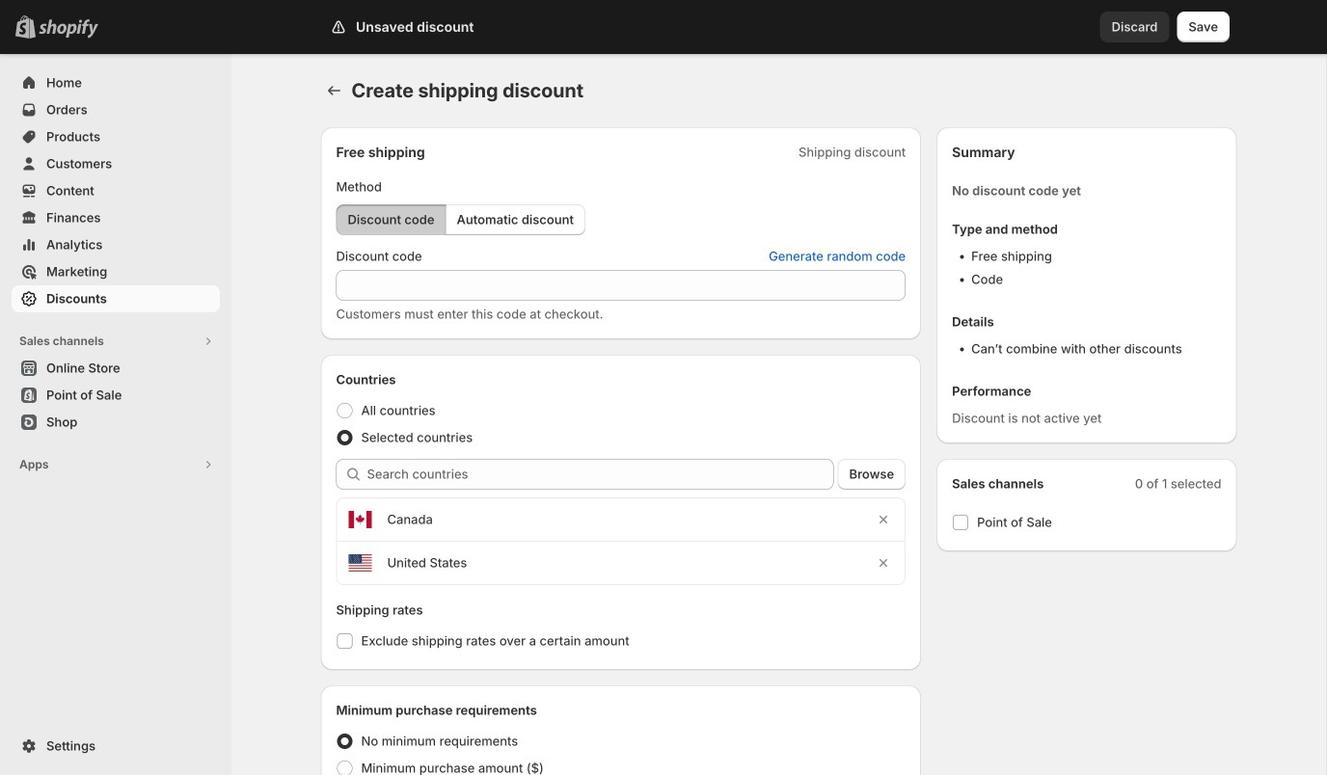 Task type: describe. For each thing, give the bounding box(es) containing it.
shopify image
[[39, 19, 98, 38]]



Task type: vqa. For each thing, say whether or not it's contained in the screenshot.
Shopify image
yes



Task type: locate. For each thing, give the bounding box(es) containing it.
Search countries text field
[[367, 459, 834, 490]]

None text field
[[336, 270, 906, 301]]



